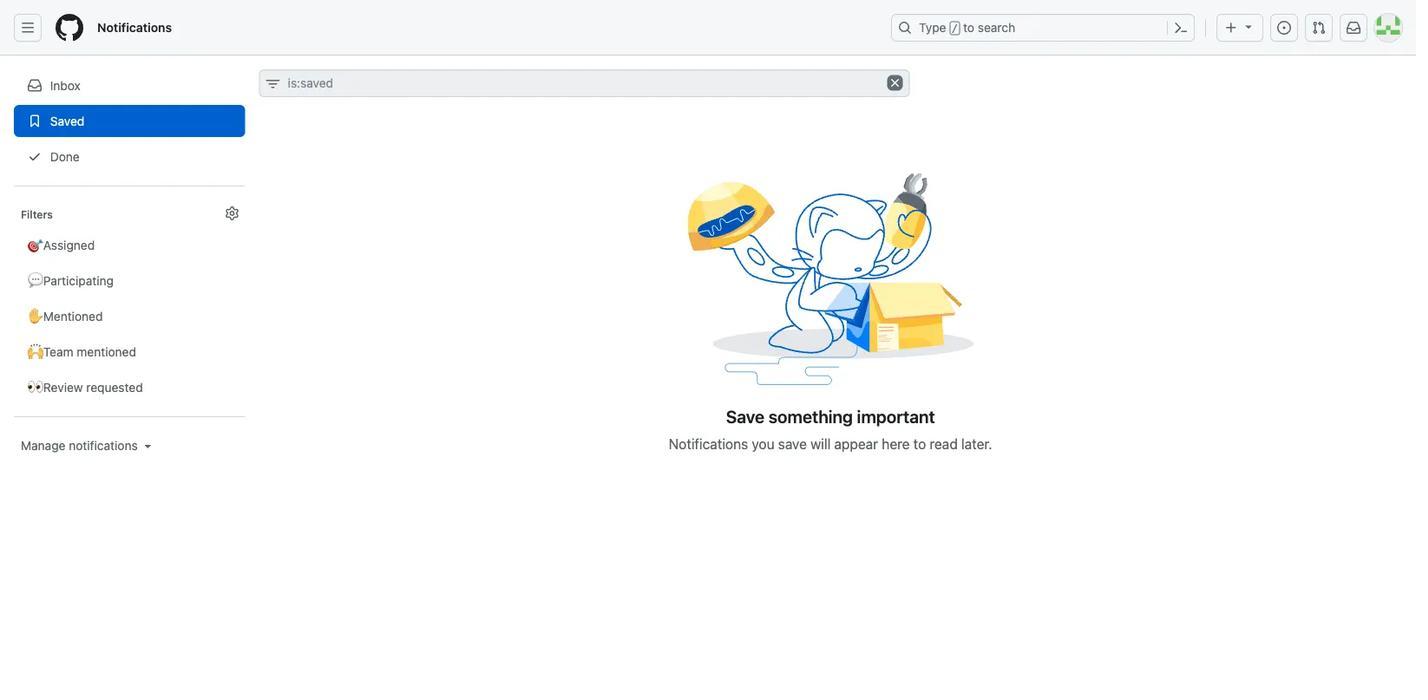 Task type: locate. For each thing, give the bounding box(es) containing it.
0 vertical spatial triangle down image
[[1242, 20, 1256, 33]]

save
[[726, 406, 765, 427]]

💬 participating link
[[14, 265, 245, 297]]

mentioned
[[77, 345, 136, 359]]

save something important notifications you save will appear here to read later.
[[669, 406, 993, 452]]

triangle down image right 'plus' icon
[[1242, 20, 1256, 33]]

triangle down image
[[1242, 20, 1256, 33], [141, 439, 155, 453]]

to right here
[[914, 436, 926, 452]]

done
[[47, 149, 80, 164]]

saved link
[[14, 105, 245, 137]]

check image
[[28, 150, 42, 164]]

inbox
[[50, 78, 81, 92]]

0 horizontal spatial to
[[914, 436, 926, 452]]

clear filters image
[[887, 75, 903, 91]]

1 vertical spatial to
[[914, 436, 926, 452]]

🙌 team mentioned link
[[14, 336, 245, 368]]

notifications inside "save something important notifications you save will appear here to read later."
[[669, 436, 748, 452]]

to inside "save something important notifications you save will appear here to read later."
[[914, 436, 926, 452]]

inbox image
[[28, 79, 42, 92]]

important
[[857, 406, 935, 427]]

you
[[752, 436, 775, 452]]

notifications link
[[90, 14, 179, 42]]

mentioned
[[43, 309, 103, 323]]

triangle down image right notifications
[[141, 439, 155, 453]]

🙌 team mentioned
[[28, 345, 136, 359]]

participating
[[43, 273, 114, 288]]

something
[[769, 406, 853, 427]]

notifications image
[[1347, 21, 1361, 35]]

review
[[43, 380, 83, 394]]

notifications down save
[[669, 436, 748, 452]]

inbox link
[[14, 69, 245, 102]]

💬 participating
[[28, 273, 114, 288]]

1 vertical spatial notifications
[[669, 436, 748, 452]]

✋ mentioned link
[[14, 300, 245, 332]]

1 horizontal spatial notifications
[[669, 436, 748, 452]]

notifications
[[69, 439, 138, 453]]

requested
[[86, 380, 143, 394]]

notifications up 'inbox' link
[[97, 20, 172, 35]]

to
[[963, 20, 975, 35], [914, 436, 926, 452]]

customize filters image
[[225, 207, 239, 220]]

0 horizontal spatial notifications
[[97, 20, 172, 35]]

👀 review requested link
[[14, 371, 245, 404]]

1 vertical spatial triangle down image
[[141, 439, 155, 453]]

assigned
[[43, 238, 95, 252]]

notifications
[[97, 20, 172, 35], [669, 436, 748, 452]]

save a notification image
[[688, 167, 974, 392]]

to right /
[[963, 20, 975, 35]]

save
[[778, 436, 807, 452]]

None search field
[[259, 69, 910, 97]]

manage notifications button
[[21, 437, 155, 455]]

1 horizontal spatial to
[[963, 20, 975, 35]]

0 horizontal spatial triangle down image
[[141, 439, 155, 453]]



Task type: vqa. For each thing, say whether or not it's contained in the screenshot.
admin
no



Task type: describe. For each thing, give the bounding box(es) containing it.
homepage image
[[56, 14, 83, 42]]

will
[[811, 436, 831, 452]]

👀 review requested
[[28, 380, 143, 394]]

appear
[[835, 436, 878, 452]]

💬
[[28, 273, 40, 288]]

plus image
[[1225, 21, 1238, 35]]

type
[[919, 20, 946, 35]]

issue opened image
[[1278, 21, 1291, 35]]

/
[[952, 23, 958, 35]]

search
[[978, 20, 1016, 35]]

0 vertical spatial to
[[963, 20, 975, 35]]

👀
[[28, 380, 40, 394]]

git pull request image
[[1312, 21, 1326, 35]]

bookmark image
[[28, 114, 42, 128]]

filter image
[[266, 77, 280, 91]]

manage notifications
[[21, 439, 138, 453]]

here
[[882, 436, 910, 452]]

Filter notifications text field
[[259, 69, 910, 97]]

saved
[[47, 114, 84, 128]]

team
[[43, 345, 73, 359]]

triangle down image inside manage notifications popup button
[[141, 439, 155, 453]]

🎯 assigned link
[[14, 229, 245, 261]]

command palette image
[[1174, 21, 1188, 35]]

1 horizontal spatial triangle down image
[[1242, 20, 1256, 33]]

🎯 assigned
[[28, 238, 95, 252]]

✋
[[28, 309, 40, 323]]

notifications element
[[14, 56, 245, 525]]

0 vertical spatial notifications
[[97, 20, 172, 35]]

🙌
[[28, 345, 40, 359]]

done link
[[14, 141, 245, 173]]

✋ mentioned
[[28, 309, 103, 323]]

🎯
[[28, 238, 40, 252]]

filters
[[21, 208, 53, 220]]

type / to search
[[919, 20, 1016, 35]]

later.
[[962, 436, 993, 452]]

read
[[930, 436, 958, 452]]

manage
[[21, 439, 66, 453]]



